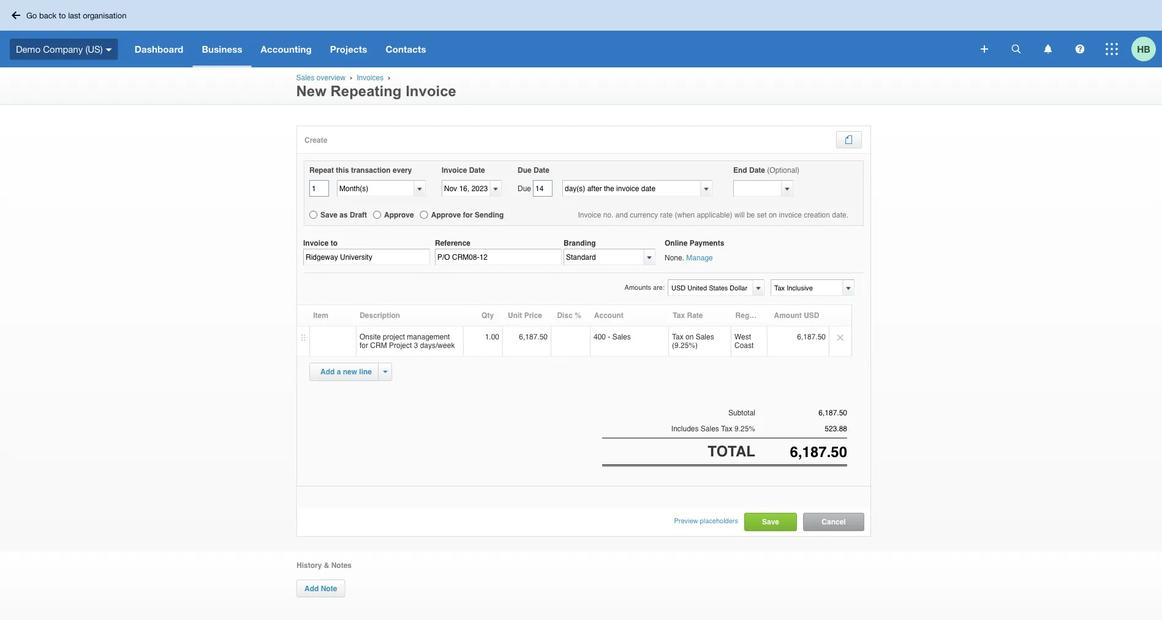 Task type: locate. For each thing, give the bounding box(es) containing it.
date.
[[832, 210, 849, 219]]

0 vertical spatial due
[[518, 166, 532, 174]]

1 › from the left
[[350, 74, 352, 82]]

invoice                                                                date
[[442, 166, 485, 174]]

due right the invoice                                                                date
[[518, 166, 532, 174]]

to
[[59, 10, 66, 20], [331, 239, 338, 247]]

-
[[608, 333, 610, 341]]

0 horizontal spatial approve
[[384, 210, 414, 219]]

date up the due date text box
[[534, 166, 550, 174]]

date for invoice
[[469, 166, 485, 174]]

2 horizontal spatial date
[[749, 166, 765, 174]]

save right placeholders
[[762, 517, 779, 526]]

save button
[[745, 513, 797, 530]]

save left the as
[[320, 210, 338, 219]]

0 horizontal spatial ›
[[350, 74, 352, 82]]

for left 'crm'
[[360, 341, 368, 350]]

invoice inside sales overview › invoices › new repeating invoice
[[406, 83, 456, 99]]

navigation containing dashboard
[[125, 31, 972, 67]]

invoice down the save as draft option
[[303, 239, 329, 247]]

1 horizontal spatial approve
[[431, 210, 461, 219]]

save inside button
[[762, 517, 779, 526]]

note
[[321, 584, 337, 593]]

create
[[305, 136, 327, 144]]

on down tax rate
[[686, 333, 694, 341]]

1 6,187.50 from the left
[[519, 333, 548, 341]]

svg image inside go back to last organisation link
[[12, 11, 20, 19]]

banner containing dashboard
[[0, 0, 1162, 67]]

for
[[463, 210, 473, 219], [360, 341, 368, 350]]

svg image
[[12, 11, 20, 19], [1044, 44, 1052, 54], [981, 45, 988, 53]]

(when
[[675, 210, 695, 219]]

invoices link
[[357, 74, 384, 82]]

approve right the approve option
[[384, 210, 414, 219]]

1 vertical spatial add
[[305, 584, 319, 593]]

go back to last organisation
[[26, 10, 126, 20]]

svg image inside demo company (us) popup button
[[106, 48, 112, 51]]

2 horizontal spatial svg image
[[1044, 44, 1052, 54]]

date up the invoice                                                                date text box
[[469, 166, 485, 174]]

usd
[[804, 311, 820, 320]]

project
[[389, 341, 412, 350]]

due for due date
[[518, 166, 532, 174]]

3
[[414, 341, 418, 350]]

(us)
[[85, 44, 103, 54]]

None text field
[[734, 181, 782, 196], [771, 280, 854, 295], [734, 181, 782, 196], [771, 280, 854, 295]]

sales inside tax on sales (9.25%)
[[696, 333, 714, 341]]

business button
[[193, 31, 252, 67]]

Approve radio
[[373, 211, 381, 219]]

0 vertical spatial add
[[320, 368, 335, 376]]

400 - sales
[[594, 333, 631, 341]]

1.00
[[485, 333, 499, 341]]

0 horizontal spatial 6,187.50
[[519, 333, 548, 341]]

1 vertical spatial tax
[[672, 333, 684, 341]]

a
[[337, 368, 341, 376]]

placeholders
[[700, 517, 738, 525]]

for left sending at the left top of page
[[463, 210, 473, 219]]

due date
[[518, 166, 550, 174]]

1 horizontal spatial on
[[769, 210, 777, 219]]

navigation
[[125, 31, 972, 67]]

Approve for Sending radio
[[420, 211, 428, 219]]

sales up new
[[296, 74, 315, 82]]

last
[[68, 10, 81, 20]]

project
[[383, 333, 405, 341]]

reference
[[435, 239, 471, 247]]

go back to last organisation link
[[7, 6, 134, 25]]

and
[[616, 210, 628, 219]]

1 vertical spatial save
[[762, 517, 779, 526]]

new
[[343, 368, 357, 376]]

tax left 9.25%
[[721, 424, 733, 433]]

business
[[202, 44, 242, 55]]

repeat
[[309, 166, 334, 174]]

tax on sales (9.25%)
[[672, 333, 714, 350]]

6,187.50 down usd
[[797, 333, 826, 341]]

0 horizontal spatial on
[[686, 333, 694, 341]]

back
[[39, 10, 57, 20]]

0 vertical spatial tax
[[673, 311, 685, 320]]

2 approve from the left
[[431, 210, 461, 219]]

on inside tax on sales (9.25%)
[[686, 333, 694, 341]]

repeating
[[331, 83, 402, 99]]

invoice for invoice no.                                                            and currency rate (when applicable)                                                          will be set on invoice creation date.
[[578, 210, 601, 219]]

1 horizontal spatial date
[[534, 166, 550, 174]]

svg image
[[1106, 43, 1118, 55], [1012, 44, 1021, 54], [1076, 44, 1085, 54], [106, 48, 112, 51]]

due
[[518, 166, 532, 174], [518, 184, 531, 193]]

1 vertical spatial on
[[686, 333, 694, 341]]

date
[[469, 166, 485, 174], [534, 166, 550, 174], [749, 166, 765, 174]]

date right the end
[[749, 166, 765, 174]]

to left last
[[59, 10, 66, 20]]

date for due
[[534, 166, 550, 174]]

invoice
[[779, 210, 802, 219]]

contacts button
[[376, 31, 435, 67]]

tax inside tax on sales (9.25%)
[[672, 333, 684, 341]]

invoice up the invoice                                                                date text box
[[442, 166, 467, 174]]

total
[[708, 443, 755, 459]]

1 horizontal spatial add
[[320, 368, 335, 376]]

3 date from the left
[[749, 166, 765, 174]]

1 vertical spatial due
[[518, 184, 531, 193]]

save
[[320, 210, 338, 219], [762, 517, 779, 526]]

days/week
[[420, 341, 455, 350]]

invoice left the no.
[[578, 210, 601, 219]]

None text field
[[309, 180, 329, 197], [338, 181, 414, 196], [563, 181, 701, 196], [303, 249, 430, 265], [564, 249, 644, 265], [668, 280, 751, 295], [755, 409, 847, 417], [755, 425, 847, 433], [755, 443, 847, 460], [309, 180, 329, 197], [338, 181, 414, 196], [563, 181, 701, 196], [303, 249, 430, 265], [564, 249, 644, 265], [668, 280, 751, 295], [755, 409, 847, 417], [755, 425, 847, 433], [755, 443, 847, 460]]

approve right approve for sending 'radio'
[[431, 210, 461, 219]]

0 horizontal spatial date
[[469, 166, 485, 174]]

sales overview link
[[296, 74, 346, 82]]

coast
[[735, 341, 754, 350]]

disc
[[557, 311, 573, 320]]

1 vertical spatial for
[[360, 341, 368, 350]]

1 horizontal spatial 6,187.50
[[797, 333, 826, 341]]

applicable)
[[697, 210, 733, 219]]

amount usd
[[774, 311, 820, 320]]

line
[[359, 368, 372, 376]]

0 vertical spatial for
[[463, 210, 473, 219]]

sales overview › invoices › new repeating invoice
[[296, 74, 456, 99]]

accounting
[[261, 44, 312, 55]]

add
[[320, 368, 335, 376], [305, 584, 319, 593]]

sales inside sales overview › invoices › new repeating invoice
[[296, 74, 315, 82]]

1 date from the left
[[469, 166, 485, 174]]

preview placeholders
[[674, 517, 738, 525]]

this
[[336, 166, 349, 174]]

approve for sending
[[431, 210, 504, 219]]

on right set
[[769, 210, 777, 219]]

accounting button
[[252, 31, 321, 67]]

none. manage
[[665, 254, 713, 262]]

tax down tax rate
[[672, 333, 684, 341]]

1 due from the top
[[518, 166, 532, 174]]

currency
[[630, 210, 658, 219]]

1 horizontal spatial ›
[[388, 74, 390, 82]]

online payments
[[665, 239, 724, 247]]

2 6,187.50 from the left
[[797, 333, 826, 341]]

navigation inside banner
[[125, 31, 972, 67]]

1 approve from the left
[[384, 210, 414, 219]]

delete line item image
[[830, 327, 852, 349]]

2 due from the top
[[518, 184, 531, 193]]

add left a
[[320, 368, 335, 376]]

› left invoices
[[350, 74, 352, 82]]

invoice down contacts dropdown button
[[406, 83, 456, 99]]

› right invoices
[[388, 74, 390, 82]]

2 date from the left
[[534, 166, 550, 174]]

0 horizontal spatial to
[[59, 10, 66, 20]]

6,187.50 down price on the left bottom of the page
[[519, 333, 548, 341]]

go
[[26, 10, 37, 20]]

1 horizontal spatial save
[[762, 517, 779, 526]]

0 horizontal spatial svg image
[[12, 11, 20, 19]]

sales down rate
[[696, 333, 714, 341]]

0 horizontal spatial add
[[305, 584, 319, 593]]

0 horizontal spatial for
[[360, 341, 368, 350]]

Invoice                                                                Date text field
[[442, 181, 490, 196]]

add left note
[[305, 584, 319, 593]]

tax left rate
[[673, 311, 685, 320]]

unit
[[508, 311, 522, 320]]

save for save
[[762, 517, 779, 526]]

hb button
[[1132, 31, 1162, 67]]

region
[[736, 311, 761, 320]]

manage link
[[686, 254, 713, 262]]

due left the due date text box
[[518, 184, 531, 193]]

to down the save as draft
[[331, 239, 338, 247]]

1 horizontal spatial to
[[331, 239, 338, 247]]

set
[[757, 210, 767, 219]]

tax
[[673, 311, 685, 320], [672, 333, 684, 341], [721, 424, 733, 433]]

6,187.50
[[519, 333, 548, 341], [797, 333, 826, 341]]

0 vertical spatial save
[[320, 210, 338, 219]]

0 vertical spatial to
[[59, 10, 66, 20]]

be
[[747, 210, 755, 219]]

banner
[[0, 0, 1162, 67]]

0 horizontal spatial save
[[320, 210, 338, 219]]

invoices
[[357, 74, 384, 82]]

1 vertical spatial to
[[331, 239, 338, 247]]

end date (optional)
[[733, 166, 800, 174]]



Task type: describe. For each thing, give the bounding box(es) containing it.
1 horizontal spatial for
[[463, 210, 473, 219]]

as
[[340, 210, 348, 219]]

Due Date text field
[[533, 180, 553, 197]]

projects button
[[321, 31, 376, 67]]

price
[[524, 311, 542, 320]]

Save as Draft radio
[[309, 211, 317, 219]]

to inside banner
[[59, 10, 66, 20]]

none.
[[665, 254, 684, 262]]

end
[[733, 166, 747, 174]]

crm
[[370, 341, 387, 350]]

400
[[594, 333, 606, 341]]

are:
[[653, 283, 665, 291]]

cancel
[[822, 517, 846, 526]]

history & notes
[[297, 561, 352, 570]]

2 › from the left
[[388, 74, 390, 82]]

projects
[[330, 44, 367, 55]]

%
[[575, 311, 581, 320]]

dashboard link
[[125, 31, 193, 67]]

demo
[[16, 44, 40, 54]]

account
[[594, 311, 624, 320]]

dashboard
[[135, 44, 183, 55]]

tax for tax rate
[[673, 311, 685, 320]]

qty
[[482, 311, 494, 320]]

contacts
[[386, 44, 426, 55]]

invoice for invoice                                                                date
[[442, 166, 467, 174]]

includes sales tax 9.25%
[[671, 424, 755, 433]]

payments
[[690, 239, 724, 247]]

rate
[[660, 210, 673, 219]]

add a new line link
[[313, 363, 379, 380]]

tax for tax on sales (9.25%)
[[672, 333, 684, 341]]

Reference text field
[[435, 249, 562, 265]]

1 horizontal spatial svg image
[[981, 45, 988, 53]]

sales right -
[[613, 333, 631, 341]]

approve for approve
[[384, 210, 414, 219]]

amounts are:
[[625, 283, 665, 291]]

cancel link
[[804, 513, 864, 530]]

add for add a new line
[[320, 368, 335, 376]]

branding
[[564, 239, 596, 247]]

invoice no.                                                            and currency rate (when applicable)                                                          will be set on invoice creation date.
[[578, 210, 849, 219]]

sending
[[475, 210, 504, 219]]

tax rate
[[673, 311, 703, 320]]

overview
[[317, 74, 346, 82]]

west coast
[[735, 333, 754, 350]]

add for add note
[[305, 584, 319, 593]]

west
[[735, 333, 751, 341]]

history
[[297, 561, 322, 570]]

will
[[735, 210, 745, 219]]

management
[[407, 333, 450, 341]]

notes
[[331, 561, 352, 570]]

company
[[43, 44, 83, 54]]

every
[[393, 166, 412, 174]]

amount
[[774, 311, 802, 320]]

save for save as draft
[[320, 210, 338, 219]]

item
[[313, 311, 328, 320]]

description
[[360, 311, 400, 320]]

2 vertical spatial tax
[[721, 424, 733, 433]]

preview placeholders link
[[674, 513, 738, 529]]

new
[[296, 83, 326, 99]]

add a new line
[[320, 368, 372, 376]]

date for end
[[749, 166, 765, 174]]

subtotal
[[728, 408, 755, 417]]

hb
[[1137, 44, 1151, 55]]

draft
[[350, 210, 367, 219]]

0 vertical spatial on
[[769, 210, 777, 219]]

no.
[[603, 210, 614, 219]]

onsite project management for crm project 3 days/week
[[360, 333, 455, 350]]

due for due
[[518, 184, 531, 193]]

online
[[665, 239, 688, 247]]

add note
[[305, 584, 337, 593]]

onsite
[[360, 333, 381, 341]]

more add line options... image
[[383, 371, 388, 373]]

add note link
[[297, 580, 345, 597]]

approve for approve for sending
[[431, 210, 461, 219]]

repeat this transaction every
[[309, 166, 412, 174]]

save as draft
[[320, 210, 367, 219]]

&
[[324, 561, 329, 570]]

transaction
[[351, 166, 391, 174]]

preview
[[674, 517, 698, 525]]

unit price
[[508, 311, 542, 320]]

includes
[[671, 424, 699, 433]]

amounts
[[625, 283, 651, 291]]

sales right includes
[[701, 424, 719, 433]]

manage
[[686, 254, 713, 262]]

(9.25%)
[[672, 341, 698, 350]]

creation
[[804, 210, 830, 219]]

for inside onsite project management for crm project 3 days/week
[[360, 341, 368, 350]]

rate
[[687, 311, 703, 320]]

9.25%
[[735, 424, 755, 433]]

invoice for invoice to
[[303, 239, 329, 247]]



Task type: vqa. For each thing, say whether or not it's contained in the screenshot.
Sales overview › Invoices › New Repeating Invoice on the top of page
yes



